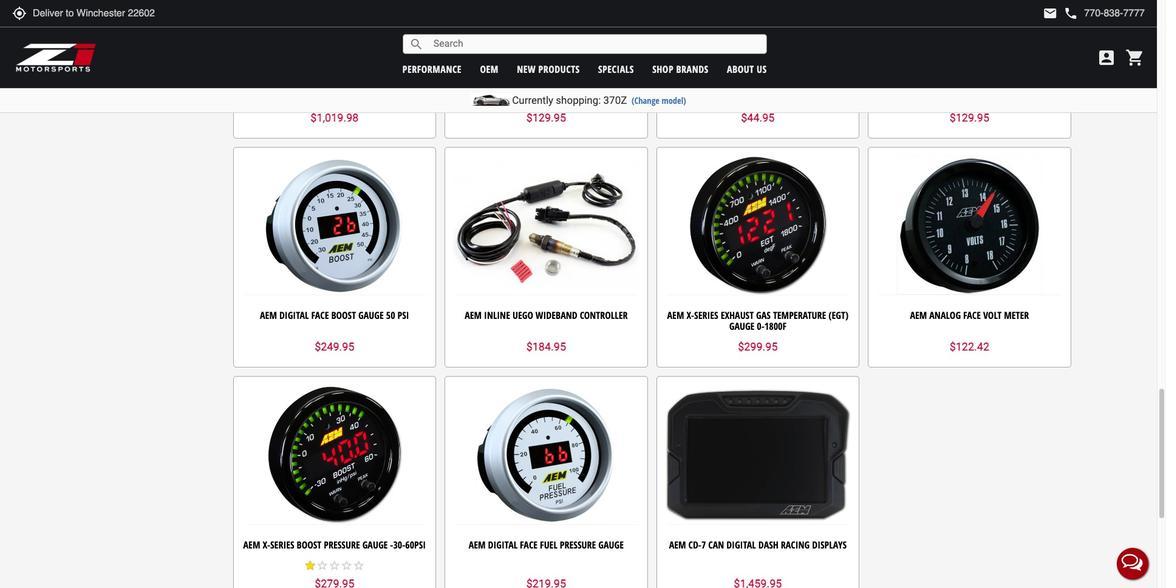 Task type: vqa. For each thing, say whether or not it's contained in the screenshot.


Task type: locate. For each thing, give the bounding box(es) containing it.
1 vertical spatial temperature
[[773, 309, 826, 322]]

5
[[289, 80, 293, 93]]

0 horizontal spatial cd-
[[276, 80, 289, 93]]

bosch
[[483, 80, 508, 93]]

displays for aem cd-7 can digital dash racing displays
[[812, 538, 847, 551]]

aem for aem x-series exhaust gas temperature (egt) gauge 0-1800f
[[667, 309, 684, 322]]

racing
[[384, 80, 413, 93], [781, 538, 810, 551]]

aem cd-7 can digital dash racing displays
[[669, 538, 847, 551]]

series for exhaust
[[694, 309, 718, 322]]

new products
[[517, 62, 580, 76]]

inline
[[484, 309, 510, 322]]

0 horizontal spatial $129.95
[[526, 111, 566, 124]]

1 vertical spatial displays
[[812, 538, 847, 551]]

shopping_cart link
[[1123, 48, 1145, 67]]

1 horizontal spatial sensor
[[725, 90, 754, 104]]

1 vertical spatial uego
[[513, 309, 533, 322]]

controller
[[580, 309, 628, 322]]

uego
[[540, 80, 561, 93], [513, 309, 533, 322]]

shop brands link
[[653, 62, 709, 76]]

1 horizontal spatial series
[[694, 309, 718, 322]]

aem inside aem cd-5 carbon digital dash racing displays
[[256, 80, 273, 93]]

0 vertical spatial boost
[[331, 309, 356, 322]]

$129.95
[[526, 111, 566, 124], [950, 111, 990, 124]]

-
[[390, 538, 393, 551]]

star_border
[[316, 560, 329, 572], [329, 560, 341, 572], [341, 560, 353, 572], [353, 560, 365, 572]]

1 vertical spatial x-
[[263, 538, 270, 551]]

pressure
[[324, 538, 360, 551], [560, 538, 596, 551]]

series
[[694, 309, 718, 322], [270, 538, 294, 551]]

pressure right fuel
[[560, 538, 596, 551]]

racing for aem cd-5 carbon digital dash racing displays
[[384, 80, 413, 93]]

uego right inline
[[513, 309, 533, 322]]

$122.42
[[950, 340, 990, 353]]

aem for aem analog face volt meter
[[910, 309, 927, 322]]

carbon
[[296, 80, 327, 93]]

0 horizontal spatial displays
[[317, 90, 352, 104]]

2 star_border from the left
[[329, 560, 341, 572]]

aem cd-5 carbon digital dash racing displays
[[256, 80, 413, 104]]

1 vertical spatial cd-
[[689, 538, 702, 551]]

7
[[702, 538, 706, 551]]

gauge
[[358, 309, 384, 322], [729, 320, 755, 333], [362, 538, 388, 551], [599, 538, 624, 551]]

1 vertical spatial boost
[[297, 538, 322, 551]]

exhaust
[[721, 309, 754, 322]]

1 horizontal spatial replacement
[[699, 80, 753, 93]]

1 horizontal spatial boost
[[331, 309, 356, 322]]

boost for gauge
[[331, 309, 356, 322]]

1 horizontal spatial pressure
[[560, 538, 596, 551]]

0 horizontal spatial series
[[270, 538, 294, 551]]

boost
[[331, 309, 356, 322], [297, 538, 322, 551]]

npt
[[776, 90, 791, 104]]

aem inline uego wideband controller
[[465, 309, 628, 322]]

0 horizontal spatial sensor
[[532, 90, 561, 104]]

x- for aem x-series exhaust gas temperature (egt) gauge 0-1800f
[[687, 309, 694, 322]]

cd- left can
[[689, 538, 702, 551]]

370z
[[604, 94, 627, 106]]

boost for pressure
[[297, 538, 322, 551]]

0 vertical spatial cd-
[[276, 80, 289, 93]]

0 vertical spatial dash
[[361, 80, 382, 93]]

dash for carbon
[[361, 80, 382, 93]]

face up $249.95
[[311, 309, 329, 322]]

aem for aem inline uego wideband controller
[[465, 309, 482, 322]]

dash right can
[[759, 538, 779, 551]]

0 horizontal spatial replacement
[[563, 80, 616, 93]]

1800f
[[765, 320, 787, 333]]

aem inside aem x-series exhaust gas temperature (egt) gauge 0-1800f
[[667, 309, 684, 322]]

shopping:
[[556, 94, 601, 106]]

2 sensor from the left
[[725, 90, 754, 104]]

aem for aem x-series boost pressure gauge -30-60psi
[[243, 538, 260, 551]]

1 pressure from the left
[[324, 538, 360, 551]]

$129.95 down currently at the top
[[526, 111, 566, 124]]

1 horizontal spatial $129.95
[[950, 111, 990, 124]]

0 horizontal spatial pressure
[[324, 538, 360, 551]]

racing inside aem cd-5 carbon digital dash racing displays
[[384, 80, 413, 93]]

boost up $249.95
[[331, 309, 356, 322]]

2 replacement from the left
[[699, 80, 753, 93]]

account_box
[[1097, 48, 1117, 67]]

aem for aem digital face boost gauge 50 psi
[[260, 309, 277, 322]]

4.9
[[526, 80, 537, 93]]

face left voltmeter
[[964, 80, 981, 93]]

cd- inside aem cd-5 carbon digital dash racing displays
[[276, 80, 289, 93]]

displays inside aem cd-5 carbon digital dash racing displays
[[317, 90, 352, 104]]

aem inside aem bosch lsu 4.9 uego replacement o2 sensor
[[464, 80, 481, 93]]

aem digital face voltmeter
[[912, 80, 1027, 93]]

cd- left carbon
[[276, 80, 289, 93]]

sensor inside aem replacement water temperature sensor 1/8'' npt
[[725, 90, 754, 104]]

replacement up currently shopping: 370z (change model)
[[563, 80, 616, 93]]

analog
[[930, 309, 961, 322]]

0 vertical spatial uego
[[540, 80, 561, 93]]

pressure up star star_border star_border star_border star_border
[[324, 538, 360, 551]]

$184.95
[[526, 340, 566, 353]]

dash inside aem cd-5 carbon digital dash racing displays
[[361, 80, 382, 93]]

temperature right gas
[[773, 309, 826, 322]]

displays
[[317, 90, 352, 104], [812, 538, 847, 551]]

1 vertical spatial racing
[[781, 538, 810, 551]]

1 $129.95 from the left
[[526, 111, 566, 124]]

0 vertical spatial temperature
[[783, 80, 836, 93]]

0 horizontal spatial boost
[[297, 538, 322, 551]]

face for volt
[[963, 309, 981, 322]]

sensor left 1/8''
[[725, 90, 754, 104]]

1 replacement from the left
[[563, 80, 616, 93]]

0 vertical spatial displays
[[317, 90, 352, 104]]

1 horizontal spatial displays
[[812, 538, 847, 551]]

digital for aem digital face voltmeter
[[932, 80, 961, 93]]

products
[[539, 62, 580, 76]]

aem inside aem replacement water temperature sensor 1/8'' npt
[[680, 80, 697, 93]]

temperature right water
[[783, 80, 836, 93]]

0-
[[757, 320, 765, 333]]

$129.95 down aem digital face voltmeter
[[950, 111, 990, 124]]

digital for aem digital face fuel pressure gauge
[[488, 538, 518, 551]]

1 vertical spatial dash
[[759, 538, 779, 551]]

face for voltmeter
[[964, 80, 981, 93]]

replacement inside aem bosch lsu 4.9 uego replacement o2 sensor
[[563, 80, 616, 93]]

z1 motorsports logo image
[[15, 43, 97, 73]]

0 horizontal spatial x-
[[263, 538, 270, 551]]

0 vertical spatial racing
[[384, 80, 413, 93]]

1 horizontal spatial dash
[[759, 538, 779, 551]]

0 horizontal spatial dash
[[361, 80, 382, 93]]

sensor inside aem bosch lsu 4.9 uego replacement o2 sensor
[[532, 90, 561, 104]]

phone
[[1064, 6, 1079, 21]]

temperature inside aem x-series exhaust gas temperature (egt) gauge 0-1800f
[[773, 309, 826, 322]]

temperature
[[783, 80, 836, 93], [773, 309, 826, 322]]

fuel
[[540, 538, 558, 551]]

digital
[[329, 80, 359, 93], [932, 80, 961, 93], [279, 309, 309, 322], [488, 538, 518, 551], [727, 538, 756, 551]]

sensor down the new products link
[[532, 90, 561, 104]]

aem for aem bosch lsu 4.9 uego replacement o2 sensor
[[464, 80, 481, 93]]

face left fuel
[[520, 538, 538, 551]]

aem
[[256, 80, 273, 93], [464, 80, 481, 93], [680, 80, 697, 93], [912, 80, 929, 93], [260, 309, 277, 322], [465, 309, 482, 322], [667, 309, 684, 322], [910, 309, 927, 322], [243, 538, 260, 551], [469, 538, 486, 551], [669, 538, 686, 551]]

1 vertical spatial series
[[270, 538, 294, 551]]

psi
[[398, 309, 409, 322]]

series inside aem x-series exhaust gas temperature (egt) gauge 0-1800f
[[694, 309, 718, 322]]

dash for can
[[759, 538, 779, 551]]

face left volt
[[963, 309, 981, 322]]

uego down new products
[[540, 80, 561, 93]]

replacement down about
[[699, 80, 753, 93]]

1 horizontal spatial x-
[[687, 309, 694, 322]]

0 horizontal spatial racing
[[384, 80, 413, 93]]

boost up star
[[297, 538, 322, 551]]

face
[[964, 80, 981, 93], [311, 309, 329, 322], [963, 309, 981, 322], [520, 538, 538, 551]]

1 horizontal spatial racing
[[781, 538, 810, 551]]

2 pressure from the left
[[560, 538, 596, 551]]

2 $129.95 from the left
[[950, 111, 990, 124]]

new
[[517, 62, 536, 76]]

1 sensor from the left
[[532, 90, 561, 104]]

0 vertical spatial series
[[694, 309, 718, 322]]

0 horizontal spatial uego
[[513, 309, 533, 322]]

my_location
[[12, 6, 27, 21]]

50
[[386, 309, 395, 322]]

aem for aem cd-5 carbon digital dash racing displays
[[256, 80, 273, 93]]

replacement
[[563, 80, 616, 93], [699, 80, 753, 93]]

1 horizontal spatial cd-
[[689, 538, 702, 551]]

x- for aem x-series boost pressure gauge -30-60psi
[[263, 538, 270, 551]]

cd-
[[276, 80, 289, 93], [689, 538, 702, 551]]

about us link
[[727, 62, 767, 76]]

x-
[[687, 309, 694, 322], [263, 538, 270, 551]]

aem for aem digital face fuel pressure gauge
[[469, 538, 486, 551]]

0 vertical spatial x-
[[687, 309, 694, 322]]

sensor
[[532, 90, 561, 104], [725, 90, 754, 104]]

x- inside aem x-series exhaust gas temperature (egt) gauge 0-1800f
[[687, 309, 694, 322]]

star
[[304, 560, 316, 572]]

1 horizontal spatial uego
[[540, 80, 561, 93]]

dash right carbon
[[361, 80, 382, 93]]

Search search field
[[424, 35, 766, 53]]

mail link
[[1043, 6, 1058, 21]]



Task type: describe. For each thing, give the bounding box(es) containing it.
phone link
[[1064, 6, 1145, 21]]

model)
[[662, 95, 686, 106]]

pressure for fuel
[[560, 538, 596, 551]]

water
[[755, 80, 781, 93]]

digital inside aem cd-5 carbon digital dash racing displays
[[329, 80, 359, 93]]

face for fuel
[[520, 538, 538, 551]]

digital for aem digital face boost gauge 50 psi
[[279, 309, 309, 322]]

$44.95
[[741, 111, 775, 124]]

aem analog face volt meter
[[910, 309, 1029, 322]]

aem digital face fuel pressure gauge
[[469, 538, 624, 551]]

aem bosch lsu 4.9 uego replacement o2 sensor
[[464, 80, 629, 104]]

about us
[[727, 62, 767, 76]]

aem x-series exhaust gas temperature (egt) gauge 0-1800f
[[667, 309, 849, 333]]

30-
[[393, 538, 405, 551]]

specials link
[[598, 62, 634, 76]]

about
[[727, 62, 754, 76]]

search
[[409, 37, 424, 51]]

performance link
[[403, 62, 462, 76]]

aem digital face boost gauge 50 psi
[[260, 309, 409, 322]]

aem for aem replacement water temperature sensor 1/8'' npt
[[680, 80, 697, 93]]

(change model) link
[[632, 95, 686, 106]]

racing for aem cd-7 can digital dash racing displays
[[781, 538, 810, 551]]

wideband
[[536, 309, 578, 322]]

(egt)
[[829, 309, 849, 322]]

volt
[[984, 309, 1002, 322]]

uego inside aem bosch lsu 4.9 uego replacement o2 sensor
[[540, 80, 561, 93]]

voltmeter
[[984, 80, 1027, 93]]

o2
[[619, 80, 629, 93]]

60psi
[[405, 538, 426, 551]]

gauge inside aem x-series exhaust gas temperature (egt) gauge 0-1800f
[[729, 320, 755, 333]]

displays for aem cd-5 carbon digital dash racing displays
[[317, 90, 352, 104]]

new products link
[[517, 62, 580, 76]]

$129.95 for 4.9
[[526, 111, 566, 124]]

meter
[[1004, 309, 1029, 322]]

aem x-series boost pressure gauge -30-60psi
[[243, 538, 426, 551]]

$129.95 for voltmeter
[[950, 111, 990, 124]]

aem for aem cd-7 can digital dash racing displays
[[669, 538, 686, 551]]

mail phone
[[1043, 6, 1079, 21]]

shop
[[653, 62, 674, 76]]

(change
[[632, 95, 660, 106]]

$1,019.98
[[311, 111, 359, 124]]

mail
[[1043, 6, 1058, 21]]

us
[[757, 62, 767, 76]]

temperature inside aem replacement water temperature sensor 1/8'' npt
[[783, 80, 836, 93]]

shopping_cart
[[1126, 48, 1145, 67]]

can
[[708, 538, 724, 551]]

star star_border star_border star_border star_border
[[304, 560, 365, 572]]

currently shopping: 370z (change model)
[[512, 94, 686, 106]]

cd- for 5
[[276, 80, 289, 93]]

currently
[[512, 94, 553, 106]]

performance
[[403, 62, 462, 76]]

pressure for boost
[[324, 538, 360, 551]]

1/8''
[[756, 90, 774, 104]]

specials
[[598, 62, 634, 76]]

$249.95
[[315, 340, 354, 353]]

face for boost
[[311, 309, 329, 322]]

brands
[[676, 62, 709, 76]]

gas
[[756, 309, 771, 322]]

series for boost
[[270, 538, 294, 551]]

shop brands
[[653, 62, 709, 76]]

aem for aem digital face voltmeter
[[912, 80, 929, 93]]

1 star_border from the left
[[316, 560, 329, 572]]

aem replacement water temperature sensor 1/8'' npt
[[680, 80, 836, 104]]

4 star_border from the left
[[353, 560, 365, 572]]

3 star_border from the left
[[341, 560, 353, 572]]

replacement inside aem replacement water temperature sensor 1/8'' npt
[[699, 80, 753, 93]]

cd- for 7
[[689, 538, 702, 551]]

oem link
[[480, 62, 499, 76]]

$299.95
[[738, 340, 778, 353]]

oem
[[480, 62, 499, 76]]

account_box link
[[1094, 48, 1120, 67]]

lsu
[[510, 80, 523, 93]]



